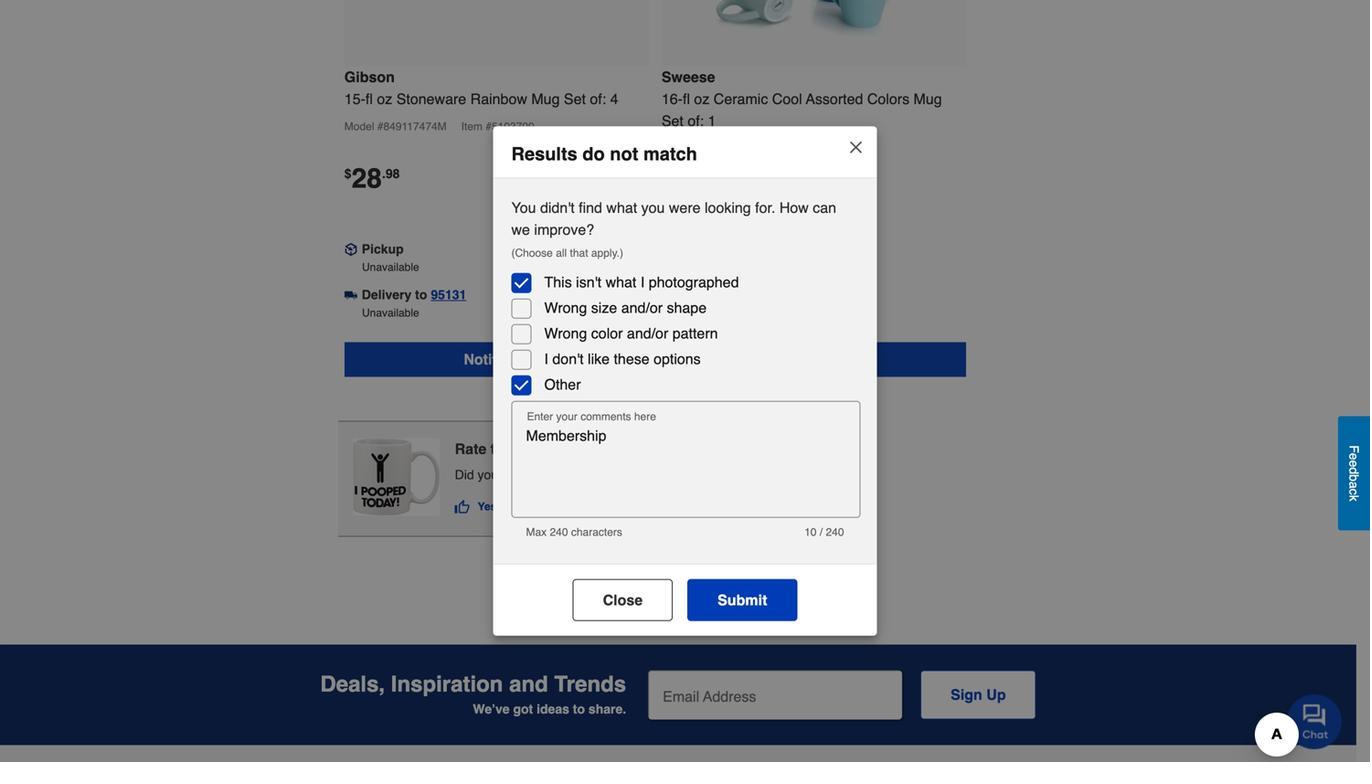 Task type: describe. For each thing, give the bounding box(es) containing it.
ceramic
[[714, 91, 769, 108]]

item #5103700 button
[[462, 118, 546, 140]]

c
[[1348, 489, 1362, 495]]

delivery to 95131
[[362, 288, 467, 302]]

ideas
[[537, 702, 570, 717]]

we've
[[473, 702, 510, 717]]

shape
[[667, 299, 707, 316]]

95131
[[431, 288, 467, 302]]

results do not match
[[512, 143, 698, 164]]

like
[[588, 350, 610, 367]]

item #5103700
[[462, 120, 535, 133]]

1 horizontal spatial these
[[614, 350, 650, 367]]

visual search feedback element
[[338, 421, 693, 537]]

apply.)
[[592, 247, 624, 259]]

$4.50
[[742, 196, 774, 211]]

# for model #
[[695, 142, 701, 155]]

rate
[[455, 441, 487, 458]]

size
[[592, 299, 618, 316]]

1 vertical spatial what
[[606, 274, 637, 291]]

these inside the visual search feedback element
[[491, 441, 529, 458]]

1 vertical spatial i
[[545, 350, 549, 367]]

close button
[[573, 580, 673, 622]]

to for 95131
[[415, 288, 427, 302]]

enter your comments here
[[527, 410, 657, 423]]

were for for.
[[669, 199, 701, 216]]

oz for ceramic
[[695, 91, 710, 108]]

can
[[813, 199, 837, 216]]

15-
[[345, 91, 366, 108]]

assorted
[[806, 91, 864, 108]]

max 240 characters
[[526, 526, 623, 539]]

of: inside gibson 15-fl oz stoneware rainbow mug set of: 4
[[590, 91, 606, 108]]

f e e d b a c k
[[1348, 445, 1362, 502]]

share.
[[589, 702, 627, 717]]

close
[[603, 592, 643, 609]]

model for model # 849117474m
[[345, 120, 374, 133]]

find for you
[[502, 468, 523, 482]]

sign
[[951, 687, 983, 704]]

you for didn't
[[642, 199, 665, 216]]

you
[[512, 199, 536, 216]]

unavailable for truck filled 'icon'
[[362, 307, 419, 320]]

for?
[[656, 468, 679, 482]]

849117474m
[[384, 120, 447, 133]]

not
[[610, 143, 639, 164]]

# for model # 849117474m
[[378, 120, 384, 133]]

$ for 28
[[345, 167, 352, 181]]

stoneware
[[397, 91, 467, 108]]

looking for for?
[[612, 468, 653, 482]]

0 horizontal spatial you
[[478, 468, 499, 482]]

truck filled image
[[345, 289, 357, 302]]

f
[[1348, 445, 1362, 453]]

chat invite button image
[[1288, 694, 1343, 750]]

submit
[[718, 592, 768, 609]]

what for you
[[526, 468, 553, 482]]

characters
[[571, 526, 623, 539]]

didn't
[[540, 199, 575, 216]]

photographed
[[649, 274, 739, 291]]

34
[[669, 163, 700, 194]]

4
[[611, 91, 619, 108]]

color
[[592, 325, 623, 342]]

do
[[583, 143, 605, 164]]

to for unavailable
[[733, 288, 745, 302]]

cool
[[773, 91, 803, 108]]

1 240 from the left
[[550, 526, 568, 539]]

$ 34 .98
[[662, 163, 717, 194]]

Enter your comments here text field
[[519, 427, 852, 507]]

did
[[455, 468, 474, 482]]

2 e from the top
[[1348, 460, 1362, 467]]

sign up form
[[649, 671, 1037, 722]]

95131 button
[[431, 286, 467, 304]]

delivery to unavailable
[[679, 288, 745, 320]]

this isn't what i photographed
[[545, 274, 739, 291]]

k
[[1348, 495, 1362, 502]]

how
[[780, 199, 809, 216]]

colors
[[868, 91, 910, 108]]

gibson 15-fl oz stoneware rainbow mug set of: 4
[[345, 69, 619, 108]]

/
[[820, 526, 823, 539]]

me
[[509, 351, 530, 368]]

got
[[513, 702, 533, 717]]

submit button
[[688, 580, 798, 622]]

save
[[708, 196, 738, 211]]

unavailable inside delivery to unavailable
[[680, 307, 737, 320]]

for.
[[756, 199, 776, 216]]

sweese 16-fl oz ceramic cool assorted colors mug set of: 1
[[662, 69, 943, 129]]

fl for 16-
[[683, 91, 690, 108]]

sign up
[[951, 687, 1007, 704]]



Task type: locate. For each thing, give the bounding box(es) containing it.
fl down gibson
[[366, 91, 373, 108]]

e
[[1348, 453, 1362, 460], [1348, 460, 1362, 467]]

delivery for delivery to 95131
[[362, 288, 412, 302]]

model down 15-
[[345, 120, 374, 133]]

1 e from the top
[[1348, 453, 1362, 460]]

thumb up image
[[455, 500, 470, 514]]

0 horizontal spatial .98
[[382, 167, 400, 181]]

what inside you didn't find what you were looking for. how can we improve? (choose all that apply.)
[[607, 199, 638, 216]]

1 horizontal spatial looking
[[705, 199, 751, 216]]

# up 'actual price $34.98' element
[[695, 142, 701, 155]]

1 horizontal spatial delivery
[[679, 288, 729, 302]]

find inside you didn't find what you were looking for. how can we improve? (choose all that apply.)
[[579, 199, 603, 216]]

these
[[614, 350, 650, 367], [491, 441, 529, 458]]

set inside gibson 15-fl oz stoneware rainbow mug set of: 4
[[564, 91, 586, 108]]

1 horizontal spatial set
[[662, 113, 684, 129]]

0 horizontal spatial oz
[[377, 91, 393, 108]]

fl for 15-
[[366, 91, 373, 108]]

10
[[805, 526, 817, 539]]

looking for for.
[[705, 199, 751, 216]]

0 vertical spatial what
[[607, 199, 638, 216]]

don't
[[553, 350, 584, 367]]

1 horizontal spatial $
[[662, 167, 669, 181]]

1 fl from the left
[[366, 91, 373, 108]]

you down 'actual price $34.98' element
[[642, 199, 665, 216]]

sweese
[[662, 69, 716, 86]]

match
[[644, 143, 698, 164]]

2 240 from the left
[[826, 526, 845, 539]]

were for for?
[[581, 468, 609, 482]]

all
[[556, 247, 567, 259]]

to inside delivery to unavailable
[[733, 288, 745, 302]]

# inside model # button
[[695, 142, 701, 155]]

your
[[557, 410, 578, 423]]

1 vertical spatial and/or
[[627, 325, 669, 342]]

delivery
[[362, 288, 412, 302], [679, 288, 729, 302]]

find right didn't
[[579, 199, 603, 216]]

and/or down wrong size and/or shape
[[627, 325, 669, 342]]

oz for stoneware
[[377, 91, 393, 108]]

0 horizontal spatial set
[[564, 91, 586, 108]]

0 horizontal spatial $
[[345, 167, 352, 181]]

2 $ from the left
[[662, 167, 669, 181]]

1 horizontal spatial to
[[573, 702, 585, 717]]

fl
[[366, 91, 373, 108], [683, 91, 690, 108]]

2 vertical spatial what
[[526, 468, 553, 482]]

1 horizontal spatial model
[[662, 142, 692, 155]]

$
[[345, 167, 352, 181], [662, 167, 669, 181]]

2 horizontal spatial to
[[733, 288, 745, 302]]

0 vertical spatial wrong
[[545, 299, 587, 316]]

inspiration
[[391, 672, 503, 697]]

other
[[545, 376, 581, 393]]

i don't like these options
[[545, 350, 701, 367]]

1 delivery from the left
[[362, 288, 412, 302]]

oz up 1
[[695, 91, 710, 108]]

0 horizontal spatial looking
[[612, 468, 653, 482]]

0 horizontal spatial #
[[378, 120, 384, 133]]

delivery for delivery to unavailable
[[679, 288, 729, 302]]

0 horizontal spatial fl
[[366, 91, 373, 108]]

1 horizontal spatial mug
[[914, 91, 943, 108]]

1 horizontal spatial of:
[[688, 113, 704, 129]]

0 vertical spatial set
[[564, 91, 586, 108]]

looking left for?
[[612, 468, 653, 482]]

here
[[635, 410, 657, 423]]

rainbow
[[471, 91, 528, 108]]

fl inside sweese 16-fl oz ceramic cool assorted colors mug set of: 1
[[683, 91, 690, 108]]

comments
[[581, 410, 632, 423]]

0 vertical spatial find
[[579, 199, 603, 216]]

you for you
[[557, 468, 578, 482]]

yes
[[478, 501, 497, 514]]

1 horizontal spatial i
[[641, 274, 645, 291]]

1 vertical spatial looking
[[612, 468, 653, 482]]

were inside the visual search feedback element
[[581, 468, 609, 482]]

1
[[708, 113, 716, 129]]

e up d
[[1348, 453, 1362, 460]]

unavailable down pickup
[[362, 261, 419, 274]]

oz inside gibson 15-fl oz stoneware rainbow mug set of: 4
[[377, 91, 393, 108]]

wrong down this
[[545, 299, 587, 316]]

options
[[654, 350, 701, 367]]

visual search feedback thumbnail image
[[353, 439, 440, 516]]

fl down sweese
[[683, 91, 690, 108]]

to right ideas
[[573, 702, 585, 717]]

what for didn't
[[607, 199, 638, 216]]

delivery up pattern
[[679, 288, 729, 302]]

.98 inside the $ 34 .98
[[700, 167, 717, 181]]

pickup
[[362, 242, 404, 257]]

looking left for.
[[705, 199, 751, 216]]

that
[[570, 247, 589, 259]]

240 right the /
[[826, 526, 845, 539]]

2 .98 from the left
[[700, 167, 717, 181]]

max
[[526, 526, 547, 539]]

of: inside sweese 16-fl oz ceramic cool assorted colors mug set of: 1
[[688, 113, 704, 129]]

oz down gibson
[[377, 91, 393, 108]]

what down the results
[[526, 468, 553, 482]]

you down the results
[[557, 468, 578, 482]]

#5103700
[[486, 120, 535, 133]]

enter
[[527, 410, 553, 423]]

these down wrong color and/or pattern
[[614, 350, 650, 367]]

you right did
[[478, 468, 499, 482]]

0 horizontal spatial model
[[345, 120, 374, 133]]

oz
[[377, 91, 393, 108], [695, 91, 710, 108]]

yes button
[[455, 494, 497, 520]]

you inside you didn't find what you were looking for. how can we improve? (choose all that apply.)
[[642, 199, 665, 216]]

close image
[[847, 138, 866, 157]]

e up the b
[[1348, 460, 1362, 467]]

$39.48 save $4.50
[[662, 196, 774, 211]]

you didn't find what you were looking for. how can we improve? (choose all that apply.)
[[512, 199, 837, 259]]

1 horizontal spatial were
[[669, 199, 701, 216]]

what up wrong size and/or shape
[[606, 274, 637, 291]]

0 horizontal spatial delivery
[[362, 288, 412, 302]]

.98 inside $ 28 .98
[[382, 167, 400, 181]]

notify
[[464, 351, 505, 368]]

results
[[512, 143, 578, 164]]

wrong color and/or pattern
[[545, 325, 718, 342]]

1 horizontal spatial find
[[579, 199, 603, 216]]

actual price $28.98 element
[[345, 163, 400, 194]]

$ inside $ 28 .98
[[345, 167, 352, 181]]

mug right colors
[[914, 91, 943, 108]]

wrong for wrong color and/or pattern
[[545, 325, 587, 342]]

0 vertical spatial these
[[614, 350, 650, 367]]

28
[[352, 163, 382, 194]]

1 $ from the left
[[345, 167, 352, 181]]

1 vertical spatial find
[[502, 468, 523, 482]]

0 horizontal spatial mug
[[532, 91, 560, 108]]

mug inside gibson 15-fl oz stoneware rainbow mug set of: 4
[[532, 91, 560, 108]]

2 oz from the left
[[695, 91, 710, 108]]

find inside the visual search feedback element
[[502, 468, 523, 482]]

set
[[564, 91, 586, 108], [662, 113, 684, 129]]

(choose
[[512, 247, 553, 259]]

1 vertical spatial set
[[662, 113, 684, 129]]

0 horizontal spatial find
[[502, 468, 523, 482]]

1 vertical spatial wrong
[[545, 325, 587, 342]]

1 .98 from the left
[[382, 167, 400, 181]]

were inside you didn't find what you were looking for. how can we improve? (choose all that apply.)
[[669, 199, 701, 216]]

delivery right truck filled 'icon'
[[362, 288, 412, 302]]

set down the 16-
[[662, 113, 684, 129]]

of: left 1
[[688, 113, 704, 129]]

16-
[[662, 91, 683, 108]]

up
[[987, 687, 1007, 704]]

2 mug from the left
[[914, 91, 943, 108]]

240
[[550, 526, 568, 539], [826, 526, 845, 539]]

0 vertical spatial #
[[378, 120, 384, 133]]

d
[[1348, 467, 1362, 475]]

actual price $34.98 element
[[662, 163, 717, 194]]

1 mug from the left
[[532, 91, 560, 108]]

1 vertical spatial model
[[662, 142, 692, 155]]

were down 34
[[669, 199, 701, 216]]

a
[[1348, 482, 1362, 489]]

#
[[378, 120, 384, 133], [695, 142, 701, 155]]

1 vertical spatial of:
[[688, 113, 704, 129]]

wrong up the don't
[[545, 325, 587, 342]]

1 horizontal spatial fl
[[683, 91, 690, 108]]

.98 down model # button
[[700, 167, 717, 181]]

find
[[579, 199, 603, 216], [502, 468, 523, 482]]

1 horizontal spatial oz
[[695, 91, 710, 108]]

set inside sweese 16-fl oz ceramic cool assorted colors mug set of: 1
[[662, 113, 684, 129]]

i
[[641, 274, 645, 291], [545, 350, 549, 367]]

improve?
[[534, 221, 595, 238]]

0 vertical spatial of:
[[590, 91, 606, 108]]

0 vertical spatial model
[[345, 120, 374, 133]]

240 right max
[[550, 526, 568, 539]]

0 vertical spatial looking
[[705, 199, 751, 216]]

0 horizontal spatial 240
[[550, 526, 568, 539]]

these right rate
[[491, 441, 529, 458]]

1 vertical spatial were
[[581, 468, 609, 482]]

pattern
[[673, 325, 718, 342]]

model # button
[[662, 140, 771, 161]]

10 / 240
[[805, 526, 845, 539]]

did you find what you were looking for?
[[455, 468, 679, 482]]

and/or down this isn't what i photographed
[[622, 299, 663, 316]]

model # 849117474m
[[345, 120, 447, 133]]

i left the don't
[[545, 350, 549, 367]]

notify me
[[464, 351, 530, 368]]

mug
[[532, 91, 560, 108], [914, 91, 943, 108]]

0 horizontal spatial i
[[545, 350, 549, 367]]

1 horizontal spatial you
[[557, 468, 578, 482]]

to inside deals, inspiration and trends we've got ideas to share.
[[573, 702, 585, 717]]

looking inside you didn't find what you were looking for. how can we improve? (choose all that apply.)
[[705, 199, 751, 216]]

this
[[545, 274, 572, 291]]

1 horizontal spatial 240
[[826, 526, 845, 539]]

$ down match
[[662, 167, 669, 181]]

0 horizontal spatial of:
[[590, 91, 606, 108]]

2 fl from the left
[[683, 91, 690, 108]]

0 horizontal spatial these
[[491, 441, 529, 458]]

to left the 95131
[[415, 288, 427, 302]]

fl inside gibson 15-fl oz stoneware rainbow mug set of: 4
[[366, 91, 373, 108]]

1 oz from the left
[[377, 91, 393, 108]]

2 wrong from the top
[[545, 325, 587, 342]]

deals, inspiration and trends we've got ideas to share.
[[320, 672, 627, 717]]

.98 for 34
[[700, 167, 717, 181]]

$ inside the $ 34 .98
[[662, 167, 669, 181]]

$ for 34
[[662, 167, 669, 181]]

.98 down model # 849117474m
[[382, 167, 400, 181]]

unavailable for pickup image
[[362, 261, 419, 274]]

1 wrong from the top
[[545, 299, 587, 316]]

wrong
[[545, 299, 587, 316], [545, 325, 587, 342]]

model up 34
[[662, 142, 692, 155]]

.98 for 28
[[382, 167, 400, 181]]

wrong size and/or shape
[[545, 299, 707, 316]]

wrong for wrong size and/or shape
[[545, 299, 587, 316]]

1 vertical spatial #
[[695, 142, 701, 155]]

0 horizontal spatial were
[[581, 468, 609, 482]]

find for didn't
[[579, 199, 603, 216]]

gibson
[[345, 69, 395, 86]]

$39.48
[[662, 196, 701, 211]]

unavailable up pattern
[[680, 307, 737, 320]]

1 vertical spatial these
[[491, 441, 529, 458]]

sign up button
[[921, 671, 1037, 720]]

we
[[512, 221, 530, 238]]

results
[[533, 441, 581, 458]]

to right shape
[[733, 288, 745, 302]]

deals,
[[320, 672, 385, 697]]

were down the results
[[581, 468, 609, 482]]

1 horizontal spatial .98
[[700, 167, 717, 181]]

isn't
[[576, 274, 602, 291]]

i up wrong size and/or shape
[[641, 274, 645, 291]]

2 delivery from the left
[[679, 288, 729, 302]]

set left '4'
[[564, 91, 586, 108]]

unavailable down delivery to 95131
[[362, 307, 419, 320]]

0 vertical spatial i
[[641, 274, 645, 291]]

pickup image
[[345, 243, 357, 256]]

2 horizontal spatial you
[[642, 199, 665, 216]]

what inside the visual search feedback element
[[526, 468, 553, 482]]

notify me button
[[345, 343, 649, 377]]

$ down model # 849117474m
[[345, 167, 352, 181]]

was price $39.48 element
[[662, 192, 708, 211]]

0 vertical spatial and/or
[[622, 299, 663, 316]]

and/or for pattern
[[627, 325, 669, 342]]

model #
[[662, 142, 701, 155]]

model for model #
[[662, 142, 692, 155]]

item
[[462, 120, 483, 133]]

of: left '4'
[[590, 91, 606, 108]]

f e e d b a c k button
[[1339, 416, 1371, 531]]

delivery inside delivery to unavailable
[[679, 288, 729, 302]]

and/or for shape
[[622, 299, 663, 316]]

0 vertical spatial were
[[669, 199, 701, 216]]

0 horizontal spatial to
[[415, 288, 427, 302]]

looking inside the visual search feedback element
[[612, 468, 653, 482]]

mug up #5103700
[[532, 91, 560, 108]]

find down the rate these results
[[502, 468, 523, 482]]

# down gibson
[[378, 120, 384, 133]]

model inside button
[[662, 142, 692, 155]]

what up apply.)
[[607, 199, 638, 216]]

1 horizontal spatial #
[[695, 142, 701, 155]]

mug inside sweese 16-fl oz ceramic cool assorted colors mug set of: 1
[[914, 91, 943, 108]]

oz inside sweese 16-fl oz ceramic cool assorted colors mug set of: 1
[[695, 91, 710, 108]]

model
[[345, 120, 374, 133], [662, 142, 692, 155]]



Task type: vqa. For each thing, say whether or not it's contained in the screenshot.
topmost The &
no



